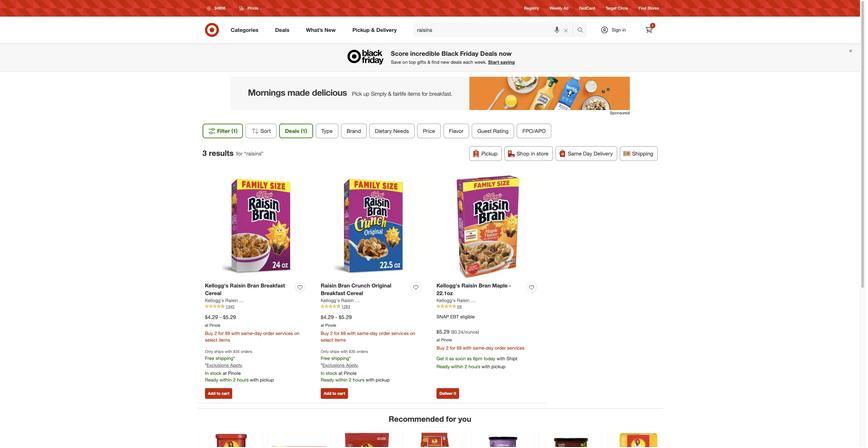 Task type: vqa. For each thing, say whether or not it's contained in the screenshot.
Black Friday
no



Task type: describe. For each thing, give the bounding box(es) containing it.
score
[[391, 50, 409, 57]]

ad
[[564, 6, 569, 11]]

day for raisin bran crunch original breakfast cereal
[[370, 331, 378, 336]]

raisin bran crunch original breakfast cereal
[[321, 283, 391, 297]]

stock for cereal
[[210, 371, 221, 376]]

"raisins"
[[244, 150, 263, 157]]

now
[[499, 50, 512, 57]]

$4.29 for kellogg's raisin bran breakfast cereal
[[205, 314, 218, 321]]

$35 for cereal
[[233, 349, 240, 354]]

week.
[[475, 59, 487, 65]]

friday
[[460, 50, 479, 57]]

exclusions for cereal
[[207, 363, 229, 368]]

fpo/apo button
[[517, 124, 551, 138]]

free for breakfast
[[321, 356, 330, 361]]

- inside kellogg's raisin bran maple - 22.1oz
[[509, 283, 511, 289]]

kellogg's raisin bran maple - 22.1oz
[[437, 283, 511, 297]]

$5.29 ( $0.24 /ounce ) at pinole buy 2 for $9 with same-day order services
[[437, 329, 525, 351]]

day inside the $5.29 ( $0.24 /ounce ) at pinole buy 2 for $9 with same-day order services
[[486, 345, 494, 351]]

fpo/apo
[[523, 128, 546, 134]]

same- for cereal
[[241, 331, 254, 336]]

(1) for deals (1)
[[301, 128, 307, 134]]

eligible
[[460, 314, 475, 320]]

dietary needs
[[375, 128, 409, 134]]

it for deliver
[[454, 391, 456, 396]]

22.1oz
[[437, 290, 453, 297]]

only ships with $35 orders free shipping * * exclusions apply. in stock at  pinole ready within 2 hours with pickup for cereal
[[205, 349, 274, 383]]

apply. for breakfast
[[346, 363, 359, 368]]

recommended
[[389, 415, 444, 424]]

target circle link
[[606, 5, 628, 11]]

saving
[[501, 59, 515, 65]]

same- inside the $5.29 ( $0.24 /ounce ) at pinole buy 2 for $9 with same-day order services
[[473, 345, 486, 351]]

deals inside score incredible black friday deals now save on top gifts & find new deals each week. start saving
[[480, 50, 497, 57]]

exclusions for breakfast
[[322, 363, 345, 368]]

shipping button
[[620, 146, 658, 161]]

raisin inside "raisin bran crunch original breakfast cereal"
[[321, 283, 337, 289]]

same
[[568, 150, 582, 157]]

kellogg's for raisin bran crunch original breakfast cereal
[[321, 298, 340, 303]]

at inside the $5.29 ( $0.24 /ounce ) at pinole buy 2 for $9 with same-day order services
[[437, 338, 440, 343]]

6pm
[[473, 356, 482, 362]]

pickup button
[[469, 146, 502, 161]]

guest rating button
[[472, 124, 514, 138]]

dietary
[[375, 128, 392, 134]]

order inside the $5.29 ( $0.24 /ounce ) at pinole buy 2 for $9 with same-day order services
[[495, 345, 506, 351]]

kellogg's raisin bran link for kellogg's raisin bran maple - 22.1oz
[[437, 297, 481, 304]]

pinole button
[[235, 2, 263, 14]]

price button
[[417, 124, 441, 138]]

pinole inside the $5.29 ( $0.24 /ounce ) at pinole buy 2 for $9 with same-day order services
[[441, 338, 452, 343]]

orders for cereal
[[241, 349, 252, 354]]

top
[[409, 59, 416, 65]]

same day delivery
[[568, 150, 613, 157]]

kellogg's for kellogg's raisin bran maple - 22.1oz
[[437, 298, 456, 303]]

deals for deals
[[275, 26, 289, 33]]

sign
[[612, 27, 621, 33]]

/ounce
[[464, 329, 478, 335]]

today
[[484, 356, 495, 362]]

$4.29 for raisin bran crunch original breakfast cereal
[[321, 314, 334, 321]]

in for shop
[[531, 150, 535, 157]]

hours inside 'get it as soon as 6pm today with shipt ready within 2 hours with pickup'
[[469, 364, 480, 370]]

1345
[[226, 304, 235, 309]]

type
[[321, 128, 333, 134]]

gifts
[[417, 59, 426, 65]]

kellogg's raisin bran maple - 22.1oz link
[[437, 282, 524, 297]]

to for breakfast
[[332, 391, 336, 396]]

store
[[537, 150, 549, 157]]

soon
[[455, 356, 466, 362]]

bran for kellogg's raisin bran breakfast cereal's kellogg's raisin bran link
[[239, 298, 249, 303]]

What can we help you find? suggestions appear below search field
[[413, 23, 579, 37]]

get it as soon as 6pm today with shipt ready within 2 hours with pickup
[[437, 356, 518, 370]]

guest
[[477, 128, 492, 134]]

in for kellogg's raisin bran breakfast cereal
[[205, 371, 209, 376]]

delivery for pickup & delivery
[[376, 26, 397, 33]]

new
[[325, 26, 336, 33]]

same day delivery button
[[556, 146, 617, 161]]

within inside 'get it as soon as 6pm today with shipt ready within 2 hours with pickup'
[[451, 364, 463, 370]]

$5.29 for cereal
[[223, 314, 236, 321]]

advertisement region
[[230, 77, 630, 110]]

ready for kellogg's raisin bran breakfast cereal
[[205, 377, 218, 383]]

pickup inside 'get it as soon as 6pm today with shipt ready within 2 hours with pickup'
[[492, 364, 506, 370]]

raisin for kellogg's raisin bran breakfast cereal's kellogg's raisin bran link
[[225, 298, 238, 303]]

94806 button
[[202, 2, 233, 14]]

you
[[458, 415, 471, 424]]

orders for breakfast
[[357, 349, 368, 354]]

pickup for raisin bran crunch original breakfast cereal
[[376, 377, 390, 383]]

kellogg's raisin bran link for kellogg's raisin bran breakfast cereal
[[205, 297, 249, 304]]

delivery for same day delivery
[[594, 150, 613, 157]]

buy inside the $5.29 ( $0.24 /ounce ) at pinole buy 2 for $9 with same-day order services
[[437, 345, 445, 351]]

buy for breakfast
[[321, 331, 329, 336]]

filter (1) button
[[202, 124, 243, 138]]

find
[[639, 6, 646, 11]]

get
[[437, 356, 444, 362]]

select for cereal
[[205, 337, 217, 343]]

raisin for kellogg's raisin bran maple - 22.1oz link
[[462, 283, 477, 289]]

weekly
[[550, 6, 563, 11]]

original
[[372, 283, 391, 289]]

kellogg's raisin bran breakfast cereal
[[205, 283, 285, 297]]

weekly ad
[[550, 6, 569, 11]]

shop in store button
[[505, 146, 553, 161]]

within for raisin bran crunch original breakfast cereal
[[335, 377, 348, 383]]

find stores link
[[639, 5, 659, 11]]

shipping for cereal
[[216, 356, 233, 361]]

sign in link
[[595, 23, 636, 37]]

kellogg's raisin bran breakfast cereal link
[[205, 282, 292, 297]]

each
[[463, 59, 473, 65]]

0 horizontal spatial &
[[371, 26, 375, 33]]

snap
[[437, 314, 449, 320]]

$5.29 for breakfast
[[339, 314, 352, 321]]

what's
[[306, 26, 323, 33]]

bran for kellogg's raisin bran link associated with raisin bran crunch original breakfast cereal
[[355, 298, 365, 303]]

redcard link
[[579, 5, 595, 11]]

order for raisin bran crunch original breakfast cereal
[[379, 331, 390, 336]]

services inside the $5.29 ( $0.24 /ounce ) at pinole buy 2 for $9 with same-day order services
[[507, 345, 525, 351]]

pickup for pickup & delivery
[[352, 26, 370, 33]]

raisin bran crunch original breakfast cereal link
[[321, 282, 408, 297]]

deals for deals (1)
[[285, 128, 299, 134]]

registry link
[[524, 5, 539, 11]]

deals (1)
[[285, 128, 307, 134]]

sign in
[[612, 27, 626, 33]]

pickup & delivery
[[352, 26, 397, 33]]

in for raisin bran crunch original breakfast cereal
[[321, 371, 325, 376]]

add to cart for cereal
[[208, 391, 229, 396]]

on inside score incredible black friday deals now save on top gifts & find new deals each week. start saving
[[402, 59, 408, 65]]

items for breakfast
[[335, 337, 346, 343]]

find stores
[[639, 6, 659, 11]]

sponsored
[[610, 110, 630, 115]]

stock for breakfast
[[326, 371, 337, 376]]

recommended for you
[[389, 415, 471, 424]]

ships for breakfast
[[330, 349, 340, 354]]

deliver it
[[440, 391, 456, 396]]

items for cereal
[[219, 337, 230, 343]]

on for raisin bran crunch original breakfast cereal
[[410, 331, 415, 336]]

raisin for kellogg's raisin bran maple - 22.1oz kellogg's raisin bran link
[[457, 298, 470, 303]]

registry
[[524, 6, 539, 11]]

brand button
[[341, 124, 367, 138]]

kellogg's inside kellogg's raisin bran maple - 22.1oz
[[437, 283, 460, 289]]

circle
[[618, 6, 628, 11]]

bran inside "raisin bran crunch original breakfast cereal"
[[338, 283, 350, 289]]

59
[[457, 304, 462, 309]]

within for kellogg's raisin bran breakfast cereal
[[220, 377, 232, 383]]

$5.29 inside the $5.29 ( $0.24 /ounce ) at pinole buy 2 for $9 with same-day order services
[[437, 329, 450, 335]]

categories link
[[225, 23, 267, 37]]

search
[[574, 27, 590, 34]]

target circle
[[606, 6, 628, 11]]

brand
[[347, 128, 361, 134]]

day
[[583, 150, 592, 157]]

apply. for cereal
[[230, 363, 243, 368]]

$4.29 - $5.29 at pinole buy 2 for $9 with same-day order services on select items for bran
[[205, 314, 300, 343]]

exclusions apply. link for cereal
[[207, 363, 243, 368]]

flavor button
[[443, 124, 469, 138]]

pickup for kellogg's raisin bran breakfast cereal
[[260, 377, 274, 383]]



Task type: locate. For each thing, give the bounding box(es) containing it.
0 horizontal spatial $5.29
[[223, 314, 236, 321]]

kellogg's down "raisin bran crunch original breakfast cereal" in the left bottom of the page
[[321, 298, 340, 303]]

deals
[[451, 59, 462, 65]]

within
[[451, 364, 463, 370], [220, 377, 232, 383], [335, 377, 348, 383]]

1 vertical spatial in
[[531, 150, 535, 157]]

2 horizontal spatial $9
[[457, 345, 462, 351]]

1 kellogg's raisin bran link from the left
[[205, 297, 249, 304]]

1 horizontal spatial ships
[[330, 349, 340, 354]]

1 horizontal spatial &
[[428, 59, 430, 65]]

3 kellogg's raisin bran from the left
[[437, 298, 481, 303]]

-
[[509, 283, 511, 289], [219, 314, 222, 321], [335, 314, 337, 321]]

kellogg's raisin bran link
[[205, 297, 249, 304], [321, 297, 365, 304], [437, 297, 481, 304]]

only for raisin bran crunch original breakfast cereal
[[321, 349, 329, 354]]

1 horizontal spatial on
[[402, 59, 408, 65]]

$4.29 - $5.29 at pinole buy 2 for $9 with same-day order services on select items down 1345 link
[[205, 314, 300, 343]]

filter (1)
[[217, 128, 238, 134]]

2 horizontal spatial kellogg's raisin bran link
[[437, 297, 481, 304]]

kellogg's raisin bran up "1283"
[[321, 298, 365, 303]]

same- up 6pm
[[473, 345, 486, 351]]

2 apply. from the left
[[346, 363, 359, 368]]

0 horizontal spatial day
[[254, 331, 262, 336]]

cereal inside "raisin bran crunch original breakfast cereal"
[[347, 290, 363, 297]]

bran for kellogg's raisin bran breakfast cereal link
[[247, 283, 259, 289]]

add to cart for breakfast
[[324, 391, 345, 396]]

kellogg's raisin bran for kellogg's raisin bran maple - 22.1oz
[[437, 298, 481, 303]]

same- down 1345 link
[[241, 331, 254, 336]]

2 horizontal spatial pickup
[[492, 364, 506, 370]]

0 horizontal spatial cart
[[222, 391, 229, 396]]

2 horizontal spatial -
[[509, 283, 511, 289]]

0 horizontal spatial on
[[294, 331, 300, 336]]

as left 6pm
[[467, 356, 472, 362]]

it for get
[[445, 356, 448, 362]]

kellogg's down kellogg's raisin bran breakfast cereal
[[205, 298, 224, 303]]

1 horizontal spatial kellogg's raisin bran link
[[321, 297, 365, 304]]

to
[[217, 391, 221, 396], [332, 391, 336, 396]]

deals up start
[[480, 50, 497, 57]]

sun-maid natural california raisins resealable bag -10oz image
[[340, 432, 394, 448], [340, 432, 394, 448]]

pickup inside button
[[481, 150, 498, 157]]

- for kellogg's raisin bran breakfast cereal
[[219, 314, 222, 321]]

1 exclusions apply. link from the left
[[207, 363, 243, 368]]

0 horizontal spatial free
[[205, 356, 214, 361]]

ready for raisin bran crunch original breakfast cereal
[[321, 377, 334, 383]]

2 $35 from the left
[[349, 349, 356, 354]]

select for breakfast
[[321, 337, 333, 343]]

1 vertical spatial deals
[[480, 50, 497, 57]]

2 horizontal spatial within
[[451, 364, 463, 370]]

1 vertical spatial breakfast
[[321, 290, 345, 297]]

1283
[[341, 304, 350, 309]]

$5.29 down "1283"
[[339, 314, 352, 321]]

2 select from the left
[[321, 337, 333, 343]]

redcard
[[579, 6, 595, 11]]

kellogg's up 1345
[[205, 283, 229, 289]]

order
[[263, 331, 274, 336], [379, 331, 390, 336], [495, 345, 506, 351]]

0 horizontal spatial to
[[217, 391, 221, 396]]

kellogg's raisin bran for raisin bran crunch original breakfast cereal
[[321, 298, 365, 303]]

california raisins - 20oz - good & gather™ image
[[475, 432, 530, 448], [475, 432, 530, 448]]

(
[[451, 329, 452, 335]]

$9 for breakfast
[[341, 331, 346, 336]]

bran for kellogg's raisin bran maple - 22.1oz kellogg's raisin bran link
[[471, 298, 481, 303]]

1 cereal from the left
[[205, 290, 222, 297]]

2 exclusions apply. link from the left
[[322, 363, 359, 368]]

add to cart button for breakfast
[[321, 389, 348, 399]]

raisin for kellogg's raisin bran link associated with raisin bran crunch original breakfast cereal
[[341, 298, 354, 303]]

deals
[[275, 26, 289, 33], [480, 50, 497, 57], [285, 128, 299, 134]]

2 cereal from the left
[[347, 290, 363, 297]]

0 vertical spatial breakfast
[[261, 283, 285, 289]]

0 horizontal spatial exclusions
[[207, 363, 229, 368]]

breakfast up "1283"
[[321, 290, 345, 297]]

1 horizontal spatial orders
[[357, 349, 368, 354]]

shipt
[[507, 356, 518, 362]]

1 add to cart button from the left
[[205, 389, 232, 399]]

maple
[[492, 283, 508, 289]]

breakfast inside "raisin bran crunch original breakfast cereal"
[[321, 290, 345, 297]]

2 inside the $5.29 ( $0.24 /ounce ) at pinole buy 2 for $9 with same-day order services
[[446, 345, 449, 351]]

1 ships from the left
[[214, 349, 224, 354]]

bran down "raisin bran crunch original breakfast cereal" in the left bottom of the page
[[355, 298, 365, 303]]

1 horizontal spatial ready
[[321, 377, 334, 383]]

0 horizontal spatial select
[[205, 337, 217, 343]]

1 horizontal spatial add to cart button
[[321, 389, 348, 399]]

bran for kellogg's raisin bran maple - 22.1oz link
[[479, 283, 491, 289]]

2 vertical spatial deals
[[285, 128, 299, 134]]

in inside button
[[531, 150, 535, 157]]

cereal
[[205, 290, 222, 297], [347, 290, 363, 297]]

1 kellogg's raisin bran from the left
[[205, 298, 249, 303]]

delivery up score
[[376, 26, 397, 33]]

deliver it button
[[437, 389, 459, 399]]

0 horizontal spatial $4.29
[[205, 314, 218, 321]]

$9 down "1283"
[[341, 331, 346, 336]]

1 horizontal spatial items
[[335, 337, 346, 343]]

2 stock from the left
[[326, 371, 337, 376]]

0 horizontal spatial orders
[[241, 349, 252, 354]]

2 as from the left
[[467, 356, 472, 362]]

dietary needs button
[[369, 124, 415, 138]]

& inside score incredible black friday deals now save on top gifts & find new deals each week. start saving
[[428, 59, 430, 65]]

weekly ad link
[[550, 5, 569, 11]]

1 horizontal spatial add
[[324, 391, 331, 396]]

cereal inside kellogg's raisin bran breakfast cereal
[[205, 290, 222, 297]]

same- down 1283 link
[[357, 331, 370, 336]]

free for cereal
[[205, 356, 214, 361]]

cart for breakfast
[[337, 391, 345, 396]]

add for raisin bran crunch original breakfast cereal
[[324, 391, 331, 396]]

0 horizontal spatial cereal
[[205, 290, 222, 297]]

stock
[[210, 371, 221, 376], [326, 371, 337, 376]]

pickup for pickup
[[481, 150, 498, 157]]

1 horizontal spatial add to cart
[[324, 391, 345, 396]]

1 select from the left
[[205, 337, 217, 343]]

2 inside 'get it as soon as 6pm today with shipt ready within 2 hours with pickup'
[[465, 364, 467, 370]]

$35 for breakfast
[[349, 349, 356, 354]]

0 horizontal spatial items
[[219, 337, 230, 343]]

1 horizontal spatial -
[[335, 314, 337, 321]]

in for sign
[[622, 27, 626, 33]]

1 horizontal spatial pickup
[[481, 150, 498, 157]]

exclusions
[[207, 363, 229, 368], [322, 363, 345, 368]]

0 horizontal spatial pickup
[[260, 377, 274, 383]]

(1) right filter
[[231, 128, 238, 134]]

0 horizontal spatial exclusions apply. link
[[207, 363, 243, 368]]

2 add from the left
[[324, 391, 331, 396]]

2 horizontal spatial hours
[[469, 364, 480, 370]]

2 horizontal spatial order
[[495, 345, 506, 351]]

0 vertical spatial in
[[622, 27, 626, 33]]

kellogg's raisin bran up 1345
[[205, 298, 249, 303]]

kellogg's inside kellogg's raisin bran breakfast cereal
[[205, 283, 229, 289]]

1 exclusions from the left
[[207, 363, 229, 368]]

cart for cereal
[[222, 391, 229, 396]]

2 horizontal spatial kellogg's raisin bran
[[437, 298, 481, 303]]

0 horizontal spatial only ships with $35 orders free shipping * * exclusions apply. in stock at  pinole ready within 2 hours with pickup
[[205, 349, 274, 383]]

2 horizontal spatial day
[[486, 345, 494, 351]]

$4.29 - $5.29 at pinole buy 2 for $9 with same-day order services on select items down 1283 link
[[321, 314, 415, 343]]

1 horizontal spatial $4.29 - $5.29 at pinole buy 2 for $9 with same-day order services on select items
[[321, 314, 415, 343]]

$4.29 - $5.29 at pinole buy 2 for $9 with same-day order services on select items for crunch
[[321, 314, 415, 343]]

1 horizontal spatial $5.29
[[339, 314, 352, 321]]

kellogg's raisin bran breakfast cereal image
[[205, 176, 308, 278], [205, 176, 308, 278]]

1 (1) from the left
[[231, 128, 238, 134]]

1 horizontal spatial it
[[454, 391, 456, 396]]

1 horizontal spatial buy
[[321, 331, 329, 336]]

2 horizontal spatial on
[[410, 331, 415, 336]]

shipping for breakfast
[[331, 356, 349, 361]]

bran up 1345 link
[[247, 283, 259, 289]]

shop
[[517, 150, 530, 157]]

0 vertical spatial it
[[445, 356, 448, 362]]

pickup right 'new'
[[352, 26, 370, 33]]

with inside the $5.29 ( $0.24 /ounce ) at pinole buy 2 for $9 with same-day order services
[[463, 345, 472, 351]]

1 horizontal spatial to
[[332, 391, 336, 396]]

0 horizontal spatial order
[[263, 331, 274, 336]]

1 as from the left
[[449, 356, 454, 362]]

2 ships from the left
[[330, 349, 340, 354]]

raisin inside kellogg's raisin bran maple - 22.1oz
[[462, 283, 477, 289]]

1 horizontal spatial apply.
[[346, 363, 359, 368]]

order down 1283 link
[[379, 331, 390, 336]]

1 horizontal spatial in
[[622, 27, 626, 33]]

3 kellogg's raisin bran link from the left
[[437, 297, 481, 304]]

in right "sign"
[[622, 27, 626, 33]]

bran
[[247, 283, 259, 289], [338, 283, 350, 289], [479, 283, 491, 289], [239, 298, 249, 303], [355, 298, 365, 303], [471, 298, 481, 303]]

1 horizontal spatial as
[[467, 356, 472, 362]]

add to cart button for cereal
[[205, 389, 232, 399]]

black
[[442, 50, 458, 57]]

0 horizontal spatial add to cart
[[208, 391, 229, 396]]

sort button
[[246, 124, 276, 138]]

exclusions apply. link for breakfast
[[322, 363, 359, 368]]

1 horizontal spatial stock
[[326, 371, 337, 376]]

ready inside 'get it as soon as 6pm today with shipt ready within 2 hours with pickup'
[[437, 364, 450, 370]]

bran down kellogg's raisin bran breakfast cereal
[[239, 298, 249, 303]]

ebt
[[450, 314, 459, 320]]

kellogg's down '22.1oz' on the bottom of the page
[[437, 298, 456, 303]]

(1)
[[231, 128, 238, 134], [301, 128, 307, 134]]

$5.29 left (
[[437, 329, 450, 335]]

1 horizontal spatial same-
[[357, 331, 370, 336]]

2 horizontal spatial buy
[[437, 345, 445, 351]]

1 only from the left
[[205, 349, 213, 354]]

score incredible black friday deals now save on top gifts & find new deals each week. start saving
[[391, 50, 515, 65]]

1
[[652, 24, 654, 28]]

kellogg's raisin bran up 59
[[437, 298, 481, 303]]

2 horizontal spatial $5.29
[[437, 329, 450, 335]]

kellogg's raisin bran link up 1345
[[205, 297, 249, 304]]

1283 link
[[321, 304, 424, 310]]

0 vertical spatial delivery
[[376, 26, 397, 33]]

bran left crunch
[[338, 283, 350, 289]]

0 horizontal spatial add to cart button
[[205, 389, 232, 399]]

0 horizontal spatial $9
[[225, 331, 230, 336]]

kellogg's for kellogg's raisin bran breakfast cereal
[[205, 298, 224, 303]]

shipping
[[216, 356, 233, 361], [331, 356, 349, 361]]

0 horizontal spatial delivery
[[376, 26, 397, 33]]

day down 1345 link
[[254, 331, 262, 336]]

1 $4.29 - $5.29 at pinole buy 2 for $9 with same-day order services on select items from the left
[[205, 314, 300, 343]]

1 link
[[642, 23, 656, 37]]

1 horizontal spatial $4.29
[[321, 314, 334, 321]]

2 only from the left
[[321, 349, 329, 354]]

1 horizontal spatial only
[[321, 349, 329, 354]]

1 vertical spatial pickup
[[481, 150, 498, 157]]

kellogg's up '22.1oz' on the bottom of the page
[[437, 283, 460, 289]]

add for kellogg's raisin bran breakfast cereal
[[208, 391, 216, 396]]

cart
[[222, 391, 229, 396], [337, 391, 345, 396]]

0 horizontal spatial $4.29 - $5.29 at pinole buy 2 for $9 with same-day order services on select items
[[205, 314, 300, 343]]

1 cart from the left
[[222, 391, 229, 396]]

1 stock from the left
[[210, 371, 221, 376]]

1 horizontal spatial exclusions
[[322, 363, 345, 368]]

breakfast inside kellogg's raisin bran breakfast cereal
[[261, 283, 285, 289]]

add to cart
[[208, 391, 229, 396], [324, 391, 345, 396]]

2 add to cart from the left
[[324, 391, 345, 396]]

1 free from the left
[[205, 356, 214, 361]]

for inside the $5.29 ( $0.24 /ounce ) at pinole buy 2 for $9 with same-day order services
[[450, 345, 455, 351]]

type button
[[316, 124, 338, 138]]

pickup & delivery link
[[347, 23, 405, 37]]

2 kellogg's raisin bran link from the left
[[321, 297, 365, 304]]

0 horizontal spatial services
[[276, 331, 293, 336]]

1 horizontal spatial within
[[335, 377, 348, 383]]

delivery inside button
[[594, 150, 613, 157]]

)
[[478, 329, 479, 335]]

sun-maid california sun-dried raisins - 1oz / 6ct image
[[272, 432, 326, 448], [272, 432, 326, 448]]

1 in from the left
[[205, 371, 209, 376]]

hours for raisin bran crunch original breakfast cereal
[[353, 377, 365, 383]]

1 apply. from the left
[[230, 363, 243, 368]]

1 horizontal spatial only ships with $35 orders free shipping * * exclusions apply. in stock at  pinole ready within 2 hours with pickup
[[321, 349, 390, 383]]

1 horizontal spatial (1)
[[301, 128, 307, 134]]

on for kellogg's raisin bran breakfast cereal
[[294, 331, 300, 336]]

1 horizontal spatial pickup
[[376, 377, 390, 383]]

target
[[606, 6, 617, 11]]

1 horizontal spatial exclusions apply. link
[[322, 363, 359, 368]]

at
[[205, 323, 208, 328], [321, 323, 324, 328], [437, 338, 440, 343], [223, 371, 227, 376], [339, 371, 343, 376]]

pickup down guest rating
[[481, 150, 498, 157]]

sun-maid california golden raisins box - 12oz image
[[611, 432, 666, 448], [611, 432, 666, 448]]

flavor
[[449, 128, 463, 134]]

$5.29
[[223, 314, 236, 321], [339, 314, 352, 321], [437, 329, 450, 335]]

bran down kellogg's raisin bran maple - 22.1oz
[[471, 298, 481, 303]]

1 $4.29 from the left
[[205, 314, 218, 321]]

day down 1283 link
[[370, 331, 378, 336]]

$4.29 - $5.29 at pinole buy 2 for $9 with same-day order services on select items
[[205, 314, 300, 343], [321, 314, 415, 343]]

rating
[[493, 128, 509, 134]]

only ships with $35 orders free shipping * * exclusions apply. in stock at  pinole ready within 2 hours with pickup for breakfast
[[321, 349, 390, 383]]

0 horizontal spatial kellogg's raisin bran
[[205, 298, 249, 303]]

2 add to cart button from the left
[[321, 389, 348, 399]]

(1) left type button
[[301, 128, 307, 134]]

it inside button
[[454, 391, 456, 396]]

incredible
[[410, 50, 440, 57]]

2 to from the left
[[332, 391, 336, 396]]

in left store
[[531, 150, 535, 157]]

deliver
[[440, 391, 453, 396]]

1 horizontal spatial hours
[[353, 377, 365, 383]]

- for raisin bran crunch original breakfast cereal
[[335, 314, 337, 321]]

1 horizontal spatial order
[[379, 331, 390, 336]]

1 horizontal spatial day
[[370, 331, 378, 336]]

breakfast
[[261, 283, 285, 289], [321, 290, 345, 297]]

2 $4.29 from the left
[[321, 314, 334, 321]]

delivery right day
[[594, 150, 613, 157]]

2 horizontal spatial same-
[[473, 345, 486, 351]]

2 only ships with $35 orders free shipping * * exclusions apply. in stock at  pinole ready within 2 hours with pickup from the left
[[321, 349, 390, 383]]

2 in from the left
[[321, 371, 325, 376]]

59 link
[[437, 304, 539, 310]]

2 exclusions from the left
[[322, 363, 345, 368]]

0 horizontal spatial only
[[205, 349, 213, 354]]

buy for cereal
[[205, 331, 213, 336]]

day for kellogg's raisin bran breakfast cereal
[[254, 331, 262, 336]]

kellogg's raisin bran maple - 22.1oz image
[[437, 176, 539, 278], [437, 176, 539, 278]]

same- for breakfast
[[357, 331, 370, 336]]

$35
[[233, 349, 240, 354], [349, 349, 356, 354]]

bran left maple
[[479, 283, 491, 289]]

new
[[441, 59, 449, 65]]

94806
[[214, 6, 226, 11]]

0 horizontal spatial $35
[[233, 349, 240, 354]]

it right get
[[445, 356, 448, 362]]

1 horizontal spatial select
[[321, 337, 333, 343]]

2 horizontal spatial ready
[[437, 364, 450, 370]]

2 shipping from the left
[[331, 356, 349, 361]]

1 horizontal spatial $9
[[341, 331, 346, 336]]

it right deliver
[[454, 391, 456, 396]]

ships for cereal
[[214, 349, 224, 354]]

1 horizontal spatial in
[[321, 371, 325, 376]]

stores
[[648, 6, 659, 11]]

needs
[[393, 128, 409, 134]]

as left soon
[[449, 356, 454, 362]]

services for raisin bran crunch original breakfast cereal
[[391, 331, 409, 336]]

breakfast up 1345 link
[[261, 283, 285, 289]]

1 add from the left
[[208, 391, 216, 396]]

0 horizontal spatial ready
[[205, 377, 218, 383]]

0 horizontal spatial add
[[208, 391, 216, 396]]

raisin for kellogg's raisin bran breakfast cereal link
[[230, 283, 246, 289]]

$9 for cereal
[[225, 331, 230, 336]]

deals right sort
[[285, 128, 299, 134]]

bran inside kellogg's raisin bran maple - 22.1oz
[[479, 283, 491, 289]]

$9 up soon
[[457, 345, 462, 351]]

1 horizontal spatial services
[[391, 331, 409, 336]]

1 only ships with $35 orders free shipping * * exclusions apply. in stock at  pinole ready within 2 hours with pickup from the left
[[205, 349, 274, 383]]

1 to from the left
[[217, 391, 221, 396]]

2 items from the left
[[335, 337, 346, 343]]

kellogg's raisin bran link up 59
[[437, 297, 481, 304]]

kellogg's raisin bran link for raisin bran crunch original breakfast cereal
[[321, 297, 365, 304]]

0 horizontal spatial kellogg's raisin bran link
[[205, 297, 249, 304]]

2 free from the left
[[321, 356, 330, 361]]

(1) inside button
[[231, 128, 238, 134]]

categories
[[231, 26, 258, 33]]

1 shipping from the left
[[216, 356, 233, 361]]

order down 1345 link
[[263, 331, 274, 336]]

0 horizontal spatial shipping
[[216, 356, 233, 361]]

apply.
[[230, 363, 243, 368], [346, 363, 359, 368]]

1 orders from the left
[[241, 349, 252, 354]]

raisin
[[230, 283, 246, 289], [321, 283, 337, 289], [462, 283, 477, 289], [225, 298, 238, 303], [341, 298, 354, 303], [457, 298, 470, 303]]

deals left what's
[[275, 26, 289, 33]]

order for kellogg's raisin bran breakfast cereal
[[263, 331, 274, 336]]

kellogg's raisin bran for kellogg's raisin bran breakfast cereal
[[205, 298, 249, 303]]

for
[[236, 150, 243, 157], [218, 331, 224, 336], [334, 331, 340, 336], [450, 345, 455, 351], [446, 415, 456, 424]]

find
[[432, 59, 440, 65]]

0 horizontal spatial breakfast
[[261, 283, 285, 289]]

raisin inside kellogg's raisin bran breakfast cereal
[[230, 283, 246, 289]]

day
[[254, 331, 262, 336], [370, 331, 378, 336], [486, 345, 494, 351]]

2 (1) from the left
[[301, 128, 307, 134]]

kellogg's
[[205, 283, 229, 289], [437, 283, 460, 289], [205, 298, 224, 303], [321, 298, 340, 303], [437, 298, 456, 303]]

0 horizontal spatial hours
[[237, 377, 249, 383]]

day up today
[[486, 345, 494, 351]]

price
[[423, 128, 435, 134]]

order up today
[[495, 345, 506, 351]]

search button
[[574, 23, 590, 39]]

sun-maid california sun-dried raisins canister – 20oz image
[[204, 432, 258, 448], [204, 432, 258, 448]]

1 items from the left
[[219, 337, 230, 343]]

items
[[219, 337, 230, 343], [335, 337, 346, 343]]

to for cereal
[[217, 391, 221, 396]]

pinole inside pinole dropdown button
[[248, 6, 259, 11]]

2 orders from the left
[[357, 349, 368, 354]]

hours
[[469, 364, 480, 370], [237, 377, 249, 383], [353, 377, 365, 383]]

1 horizontal spatial breakfast
[[321, 290, 345, 297]]

organic thompson raisins - 12oz - good & gather™ image
[[543, 432, 598, 448], [543, 432, 598, 448]]

hours for kellogg's raisin bran breakfast cereal
[[237, 377, 249, 383]]

2 $4.29 - $5.29 at pinole buy 2 for $9 with same-day order services on select items from the left
[[321, 314, 415, 343]]

0 horizontal spatial apply.
[[230, 363, 243, 368]]

0 vertical spatial pickup
[[352, 26, 370, 33]]

2 cart from the left
[[337, 391, 345, 396]]

(1) for filter (1)
[[231, 128, 238, 134]]

kellogg's raisin bran link up "1283"
[[321, 297, 365, 304]]

sun-maid california sun-dried raisins - .05oz / 12ct image
[[407, 432, 462, 448], [407, 432, 462, 448]]

pickup
[[352, 26, 370, 33], [481, 150, 498, 157]]

0 horizontal spatial buy
[[205, 331, 213, 336]]

filter
[[217, 128, 230, 134]]

bran inside kellogg's raisin bran breakfast cereal
[[247, 283, 259, 289]]

sort
[[261, 128, 271, 134]]

$9 inside the $5.29 ( $0.24 /ounce ) at pinole buy 2 for $9 with same-day order services
[[457, 345, 462, 351]]

add to cart button
[[205, 389, 232, 399], [321, 389, 348, 399]]

deals link
[[269, 23, 298, 37]]

with
[[231, 331, 240, 336], [347, 331, 356, 336], [463, 345, 472, 351], [225, 349, 232, 354], [341, 349, 348, 354], [497, 356, 505, 362], [482, 364, 490, 370], [250, 377, 259, 383], [366, 377, 374, 383]]

results
[[209, 148, 234, 158]]

it inside 'get it as soon as 6pm today with shipt ready within 2 hours with pickup'
[[445, 356, 448, 362]]

2 kellogg's raisin bran from the left
[[321, 298, 365, 303]]

1 vertical spatial delivery
[[594, 150, 613, 157]]

only for kellogg's raisin bran breakfast cereal
[[205, 349, 213, 354]]

raisin bran crunch original breakfast cereal image
[[321, 176, 424, 278], [321, 176, 424, 278]]

ready
[[437, 364, 450, 370], [205, 377, 218, 383], [321, 377, 334, 383]]

it
[[445, 356, 448, 362], [454, 391, 456, 396]]

shipping
[[632, 150, 653, 157]]

for inside 3 results for "raisins"
[[236, 150, 243, 157]]

$9 down 1345
[[225, 331, 230, 336]]

1 horizontal spatial cereal
[[347, 290, 363, 297]]

0 horizontal spatial -
[[219, 314, 222, 321]]

what's new link
[[300, 23, 344, 37]]

1 add to cart from the left
[[208, 391, 229, 396]]

1 $35 from the left
[[233, 349, 240, 354]]

0 horizontal spatial (1)
[[231, 128, 238, 134]]

services for kellogg's raisin bran breakfast cereal
[[276, 331, 293, 336]]

$5.29 down 1345
[[223, 314, 236, 321]]



